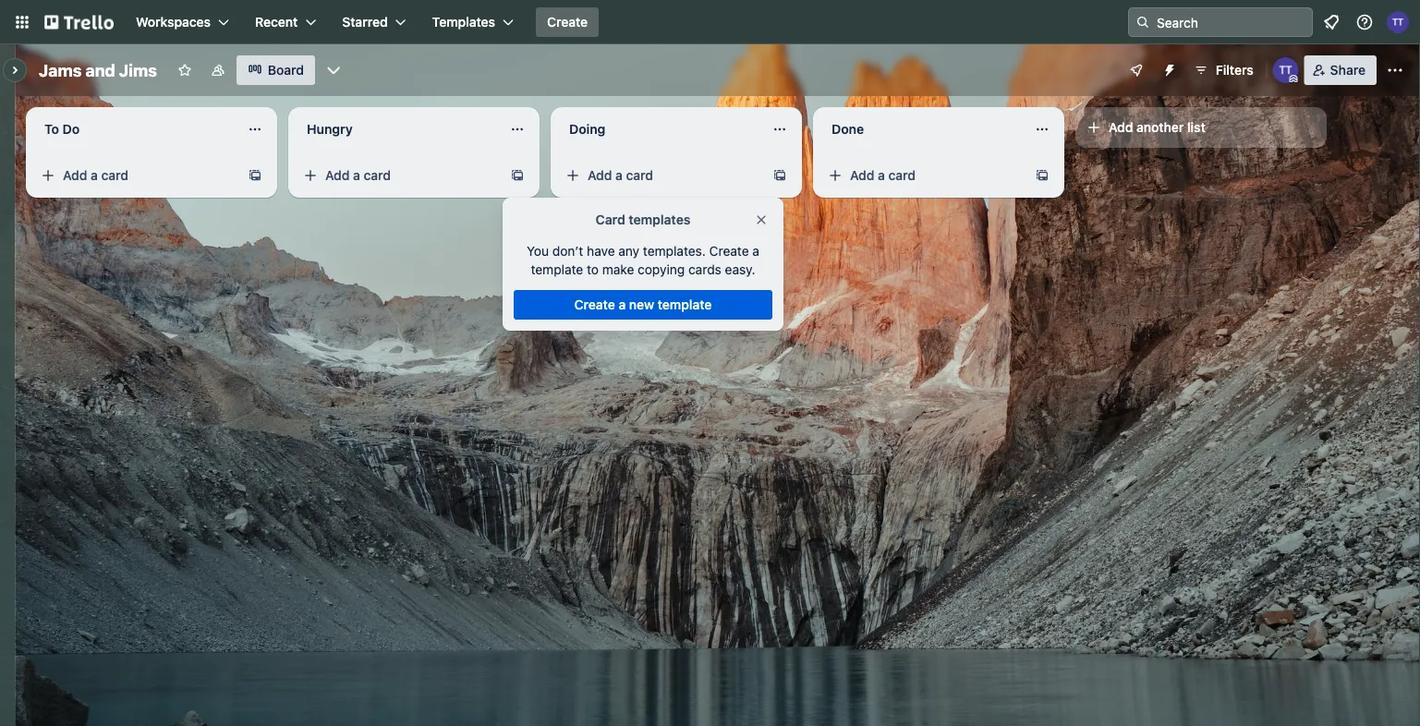 Task type: locate. For each thing, give the bounding box(es) containing it.
doing
[[569, 122, 606, 137]]

create a new template button
[[514, 290, 773, 320]]

3 add a card button from the left
[[558, 161, 765, 190]]

add up card
[[588, 168, 612, 183]]

cards
[[689, 262, 722, 277]]

done
[[832, 122, 864, 137]]

to
[[44, 122, 59, 137]]

add down hungry
[[325, 168, 350, 183]]

2 card from the left
[[364, 168, 391, 183]]

a up card
[[616, 168, 623, 183]]

starred button
[[331, 7, 417, 37]]

4 card from the left
[[889, 168, 916, 183]]

make
[[602, 262, 634, 277]]

add
[[1109, 120, 1134, 135], [63, 168, 87, 183], [325, 168, 350, 183], [588, 168, 612, 183], [850, 168, 875, 183]]

card for hungry
[[364, 168, 391, 183]]

add for doing
[[588, 168, 612, 183]]

add a card button down to do text box
[[33, 161, 240, 190]]

templates button
[[421, 7, 525, 37]]

add for done
[[850, 168, 875, 183]]

a for hungry
[[353, 168, 360, 183]]

a inside you don't have any templates. create a template to make copying cards easy.
[[753, 244, 760, 259]]

terry turtle (terryturtle) image
[[1387, 11, 1409, 33]]

3 add a card from the left
[[588, 168, 653, 183]]

hungry
[[307, 122, 353, 137]]

1 horizontal spatial template
[[658, 297, 712, 312]]

templates
[[432, 14, 495, 30]]

create
[[547, 14, 588, 30], [709, 244, 749, 259], [575, 297, 615, 312]]

add a card for doing
[[588, 168, 653, 183]]

templates.
[[643, 244, 706, 259]]

template down cards
[[658, 297, 712, 312]]

a down done "text box"
[[878, 168, 885, 183]]

a down to do text box
[[91, 168, 98, 183]]

card down done "text box"
[[889, 168, 916, 183]]

template
[[531, 262, 583, 277], [658, 297, 712, 312]]

a inside create a new template button
[[619, 297, 626, 312]]

board link
[[236, 55, 315, 85]]

add for to do
[[63, 168, 87, 183]]

4 add a card button from the left
[[821, 161, 1028, 190]]

add a card button
[[33, 161, 240, 190], [296, 161, 503, 190], [558, 161, 765, 190], [821, 161, 1028, 190]]

add a card button up templates
[[558, 161, 765, 190]]

recent button
[[244, 7, 327, 37]]

don't
[[553, 244, 584, 259]]

do
[[62, 122, 80, 137]]

terry turtle (terryturtle) image
[[1273, 57, 1299, 83]]

1 add a card button from the left
[[33, 161, 240, 190]]

have
[[587, 244, 615, 259]]

1 vertical spatial template
[[658, 297, 712, 312]]

workspaces
[[136, 14, 211, 30]]

template inside you don't have any templates. create a template to make copying cards easy.
[[531, 262, 583, 277]]

card down hungry text field
[[364, 168, 391, 183]]

card
[[101, 168, 129, 183], [364, 168, 391, 183], [626, 168, 653, 183], [889, 168, 916, 183]]

1 add a card from the left
[[63, 168, 129, 183]]

a
[[91, 168, 98, 183], [353, 168, 360, 183], [616, 168, 623, 183], [878, 168, 885, 183], [753, 244, 760, 259], [619, 297, 626, 312]]

a for doing
[[616, 168, 623, 183]]

1 vertical spatial create
[[709, 244, 749, 259]]

back to home image
[[44, 7, 114, 37]]

you
[[527, 244, 549, 259]]

3 card from the left
[[626, 168, 653, 183]]

a down hungry text field
[[353, 168, 360, 183]]

any
[[619, 244, 640, 259]]

a up easy.
[[753, 244, 760, 259]]

add a card down do
[[63, 168, 129, 183]]

0 horizontal spatial create from template… image
[[248, 168, 262, 183]]

create a new template
[[575, 297, 712, 312]]

create for create
[[547, 14, 588, 30]]

create from template… image
[[248, 168, 262, 183], [510, 168, 525, 183], [773, 168, 787, 183]]

0 notifications image
[[1321, 11, 1343, 33]]

0 horizontal spatial template
[[531, 262, 583, 277]]

add a card button for hungry
[[296, 161, 503, 190]]

filters
[[1216, 62, 1254, 78]]

add a card for done
[[850, 168, 916, 183]]

create inside primary element
[[547, 14, 588, 30]]

0 vertical spatial create
[[547, 14, 588, 30]]

add a card down done
[[850, 168, 916, 183]]

workspaces button
[[125, 7, 240, 37]]

add inside button
[[1109, 120, 1134, 135]]

2 create from template… image from the left
[[510, 168, 525, 183]]

2 add a card from the left
[[325, 168, 391, 183]]

Board name text field
[[30, 55, 166, 85]]

3 create from template… image from the left
[[773, 168, 787, 183]]

card up card templates
[[626, 168, 653, 183]]

easy.
[[725, 262, 756, 277]]

new
[[629, 297, 655, 312]]

add down do
[[63, 168, 87, 183]]

add another list button
[[1076, 107, 1327, 148]]

0 vertical spatial template
[[531, 262, 583, 277]]

add a card button down done "text box"
[[821, 161, 1028, 190]]

1 create from template… image from the left
[[248, 168, 262, 183]]

jams
[[39, 60, 82, 80]]

Done text field
[[821, 115, 1024, 144]]

add a card for hungry
[[325, 168, 391, 183]]

you don't have any templates. create a template to make copying cards easy.
[[527, 244, 760, 277]]

add down done
[[850, 168, 875, 183]]

add another list
[[1109, 120, 1206, 135]]

add a card up card
[[588, 168, 653, 183]]

4 add a card from the left
[[850, 168, 916, 183]]

a left new
[[619, 297, 626, 312]]

add a card
[[63, 168, 129, 183], [325, 168, 391, 183], [588, 168, 653, 183], [850, 168, 916, 183]]

template down don't
[[531, 262, 583, 277]]

2 vertical spatial create
[[575, 297, 615, 312]]

add left the another
[[1109, 120, 1134, 135]]

2 horizontal spatial create from template… image
[[773, 168, 787, 183]]

power ups image
[[1129, 63, 1144, 78]]

card down to do text box
[[101, 168, 129, 183]]

1 horizontal spatial create from template… image
[[510, 168, 525, 183]]

filters button
[[1188, 55, 1259, 85]]

2 add a card button from the left
[[296, 161, 503, 190]]

create from template… image for hungry
[[510, 168, 525, 183]]

add a card button down hungry text field
[[296, 161, 503, 190]]

create from template… image for to do
[[248, 168, 262, 183]]

add a card down hungry
[[325, 168, 391, 183]]

1 card from the left
[[101, 168, 129, 183]]

add a card button for to do
[[33, 161, 240, 190]]



Task type: describe. For each thing, give the bounding box(es) containing it.
switch to… image
[[13, 13, 31, 31]]

search image
[[1136, 15, 1151, 30]]

card
[[596, 212, 626, 227]]

star or unstar board image
[[177, 63, 192, 78]]

copying
[[638, 262, 685, 277]]

create from template… image for doing
[[773, 168, 787, 183]]

card for to do
[[101, 168, 129, 183]]

to
[[587, 262, 599, 277]]

starred
[[342, 14, 388, 30]]

add a card button for done
[[821, 161, 1028, 190]]

open information menu image
[[1356, 13, 1374, 31]]

card templates
[[596, 212, 691, 227]]

add a card button for doing
[[558, 161, 765, 190]]

share button
[[1305, 55, 1377, 85]]

jams and jims
[[39, 60, 157, 80]]

Search field
[[1151, 8, 1312, 36]]

card for done
[[889, 168, 916, 183]]

create inside you don't have any templates. create a template to make copying cards easy.
[[709, 244, 749, 259]]

automation image
[[1155, 55, 1181, 81]]

and
[[85, 60, 115, 80]]

templates
[[629, 212, 691, 227]]

create for create a new template
[[575, 297, 615, 312]]

close popover image
[[754, 213, 769, 227]]

share
[[1331, 62, 1366, 78]]

template inside create a new template button
[[658, 297, 712, 312]]

board
[[268, 62, 304, 78]]

create from template… image
[[1035, 168, 1050, 183]]

jims
[[119, 60, 157, 80]]

create button
[[536, 7, 599, 37]]

customize views image
[[324, 61, 343, 79]]

list
[[1188, 120, 1206, 135]]

a for done
[[878, 168, 885, 183]]

card for doing
[[626, 168, 653, 183]]

add a card for to do
[[63, 168, 129, 183]]

recent
[[255, 14, 298, 30]]

workspace visible image
[[211, 63, 225, 78]]

show menu image
[[1386, 61, 1405, 79]]

primary element
[[0, 0, 1421, 44]]

this member is an admin of this board. image
[[1290, 75, 1298, 83]]

a for to do
[[91, 168, 98, 183]]

To Do text field
[[33, 115, 237, 144]]

another
[[1137, 120, 1184, 135]]

Hungry text field
[[296, 115, 499, 144]]

to do
[[44, 122, 80, 137]]

Doing text field
[[558, 115, 762, 144]]

add for hungry
[[325, 168, 350, 183]]



Task type: vqa. For each thing, say whether or not it's contained in the screenshot.
have
yes



